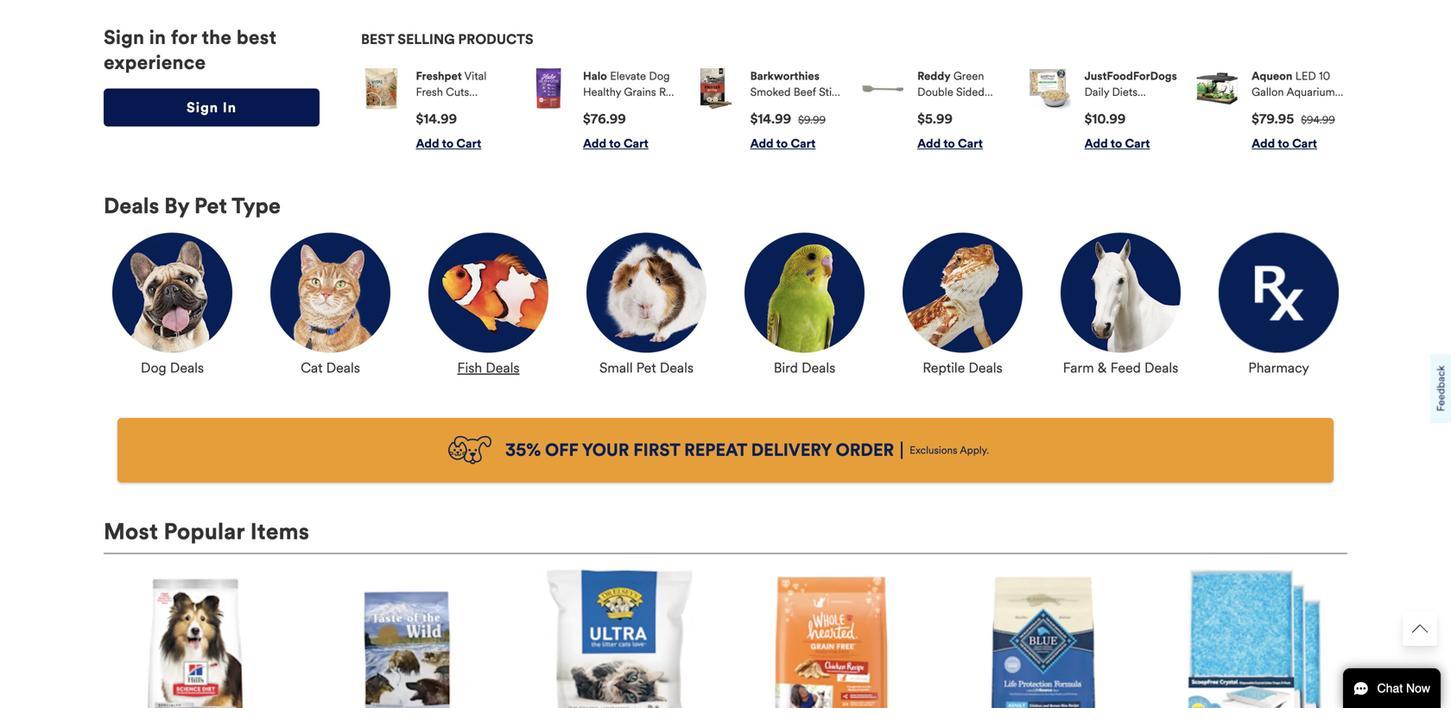 Task type: vqa. For each thing, say whether or not it's contained in the screenshot.
$199.99 for (0)
no



Task type: locate. For each thing, give the bounding box(es) containing it.
35% off your first repeat delivery order
[[505, 440, 894, 461]]

$94.99
[[1301, 114, 1335, 127]]

bird deals image
[[745, 233, 865, 353]]

deals right bird
[[802, 359, 836, 377]]

order
[[836, 440, 894, 461]]

feed
[[1111, 359, 1141, 377]]

$14.99
[[416, 111, 457, 127], [750, 111, 791, 127]]

&
[[1098, 359, 1107, 377]]

$76.99 list item
[[528, 68, 679, 152]]

for
[[171, 26, 197, 49]]

fish
[[457, 359, 482, 377]]

35%
[[505, 440, 541, 461]]

$10.99 list item
[[1030, 68, 1181, 152]]

$14.99 list item
[[361, 68, 512, 152], [696, 68, 846, 152]]

sign in link
[[104, 89, 320, 127]]

pharmacy
[[1249, 359, 1310, 377]]

pet pharmacy image
[[1219, 233, 1339, 353]]

in
[[223, 99, 237, 116]]

bird deals link
[[774, 353, 836, 377]]

0 vertical spatial pet
[[194, 193, 227, 220]]

sign for sign in for the best experience
[[104, 26, 144, 49]]

cat deals
[[301, 359, 360, 377]]

pet
[[194, 193, 227, 220], [636, 359, 656, 377]]

0 horizontal spatial sign
[[104, 26, 144, 49]]

first
[[633, 440, 680, 461]]

pet right by
[[194, 193, 227, 220]]

$5.99
[[918, 111, 953, 127]]

list
[[361, 55, 1348, 166]]

deals
[[104, 193, 159, 220], [170, 359, 204, 377], [326, 359, 360, 377], [486, 359, 520, 377], [660, 359, 694, 377], [802, 359, 836, 377], [969, 359, 1003, 377], [1145, 359, 1179, 377]]

0 horizontal spatial pet
[[194, 193, 227, 220]]

exclusions
[[910, 444, 958, 457]]

the
[[202, 26, 232, 49]]

1 $14.99 list item from the left
[[361, 68, 512, 152]]

1 horizontal spatial $14.99
[[750, 111, 791, 127]]

fish deals link
[[457, 353, 520, 377]]

$14.99 for $14.99
[[416, 111, 457, 127]]

1 horizontal spatial $14.99 list item
[[696, 68, 846, 152]]

$79.95
[[1252, 111, 1294, 127]]

items
[[250, 518, 310, 545]]

selling
[[398, 31, 455, 48]]

1 $14.99 from the left
[[416, 111, 457, 127]]

best selling products
[[361, 31, 534, 48]]

sign inside the sign in for the best experience
[[104, 26, 144, 49]]

1 vertical spatial pet
[[636, 359, 656, 377]]

1 horizontal spatial pet
[[636, 359, 656, 377]]

deals right fish
[[486, 359, 520, 377]]

farm & feed deals
[[1063, 359, 1179, 377]]

0 vertical spatial sign
[[104, 26, 144, 49]]

1 horizontal spatial sign
[[187, 99, 219, 116]]

2 $14.99 from the left
[[750, 111, 791, 127]]

dog deals image
[[112, 233, 232, 353]]

best
[[361, 31, 394, 48]]

deals right small
[[660, 359, 694, 377]]

pet right small
[[636, 359, 656, 377]]

$14.99 left $9.99
[[750, 111, 791, 127]]

most popular items
[[104, 518, 310, 545]]

sign inside button
[[187, 99, 219, 116]]

sign
[[104, 26, 144, 49], [187, 99, 219, 116]]

$14.99 down selling
[[416, 111, 457, 127]]

0 horizontal spatial $14.99 list item
[[361, 68, 512, 152]]

1 vertical spatial sign
[[187, 99, 219, 116]]

0 horizontal spatial $14.99
[[416, 111, 457, 127]]

farm
[[1063, 359, 1094, 377]]

small pet deals link
[[600, 353, 694, 377]]

fish deals
[[457, 359, 520, 377]]

apply.
[[960, 444, 989, 457]]

35% off your first repeat delivery order link
[[505, 440, 894, 461]]

sign in for the best experience
[[104, 26, 277, 74]]

deals left by
[[104, 193, 159, 220]]



Task type: describe. For each thing, give the bounding box(es) containing it.
$10.99
[[1085, 111, 1126, 127]]

small pet deals image
[[587, 233, 707, 353]]

dog deals link
[[141, 353, 204, 377]]

$14.99 for $14.99 $9.99
[[750, 111, 791, 127]]

products
[[458, 31, 534, 48]]

small
[[600, 359, 633, 377]]

$9.99
[[798, 114, 826, 127]]

2 $14.99 list item from the left
[[696, 68, 846, 152]]

deals inside 'link'
[[802, 359, 836, 377]]

delivery
[[751, 440, 832, 461]]

sign for sign in
[[187, 99, 219, 116]]

bird deals
[[774, 359, 836, 377]]

experience
[[104, 50, 206, 74]]

deals right the feed
[[1145, 359, 1179, 377]]

pharmacy link
[[1249, 353, 1310, 377]]

bird
[[774, 359, 798, 377]]

cat deals link
[[301, 353, 360, 377]]

sign in button
[[104, 89, 320, 127]]

$79.95 list item
[[1197, 68, 1348, 152]]

reptile
[[923, 359, 965, 377]]

cat deals image
[[270, 233, 391, 353]]

dog deals
[[141, 359, 204, 377]]

list containing $14.99
[[361, 55, 1348, 166]]

$76.99
[[583, 111, 626, 127]]

styled arrow button link
[[1403, 612, 1438, 646]]

dog
[[141, 359, 166, 377]]

scroll to top image
[[1413, 621, 1428, 637]]

fish deals image
[[429, 233, 549, 353]]

reptile deals link
[[923, 353, 1003, 377]]

deals right reptile
[[969, 359, 1003, 377]]

reptile deals
[[923, 359, 1003, 377]]

type
[[232, 193, 281, 220]]

$14.99 $9.99
[[750, 111, 826, 127]]

most
[[104, 518, 158, 545]]

repeat
[[684, 440, 747, 461]]

$79.95 $94.99
[[1252, 111, 1335, 127]]

farm and feed deals image
[[1061, 233, 1181, 353]]

small pet deals
[[600, 359, 694, 377]]

by
[[164, 193, 189, 220]]

$5.99 list item
[[863, 68, 1013, 152]]

best
[[237, 26, 277, 49]]

exclusions apply.
[[910, 444, 989, 457]]

off
[[545, 440, 578, 461]]

deals by pet type
[[104, 193, 281, 220]]

sign in
[[187, 99, 237, 116]]

deals right cat
[[326, 359, 360, 377]]

farm & feed deals link
[[1063, 353, 1179, 377]]

popular
[[164, 518, 245, 545]]

cat
[[301, 359, 323, 377]]

your
[[582, 440, 629, 461]]

reptile deals image
[[903, 233, 1023, 353]]

in
[[149, 26, 166, 49]]

deals right dog
[[170, 359, 204, 377]]



